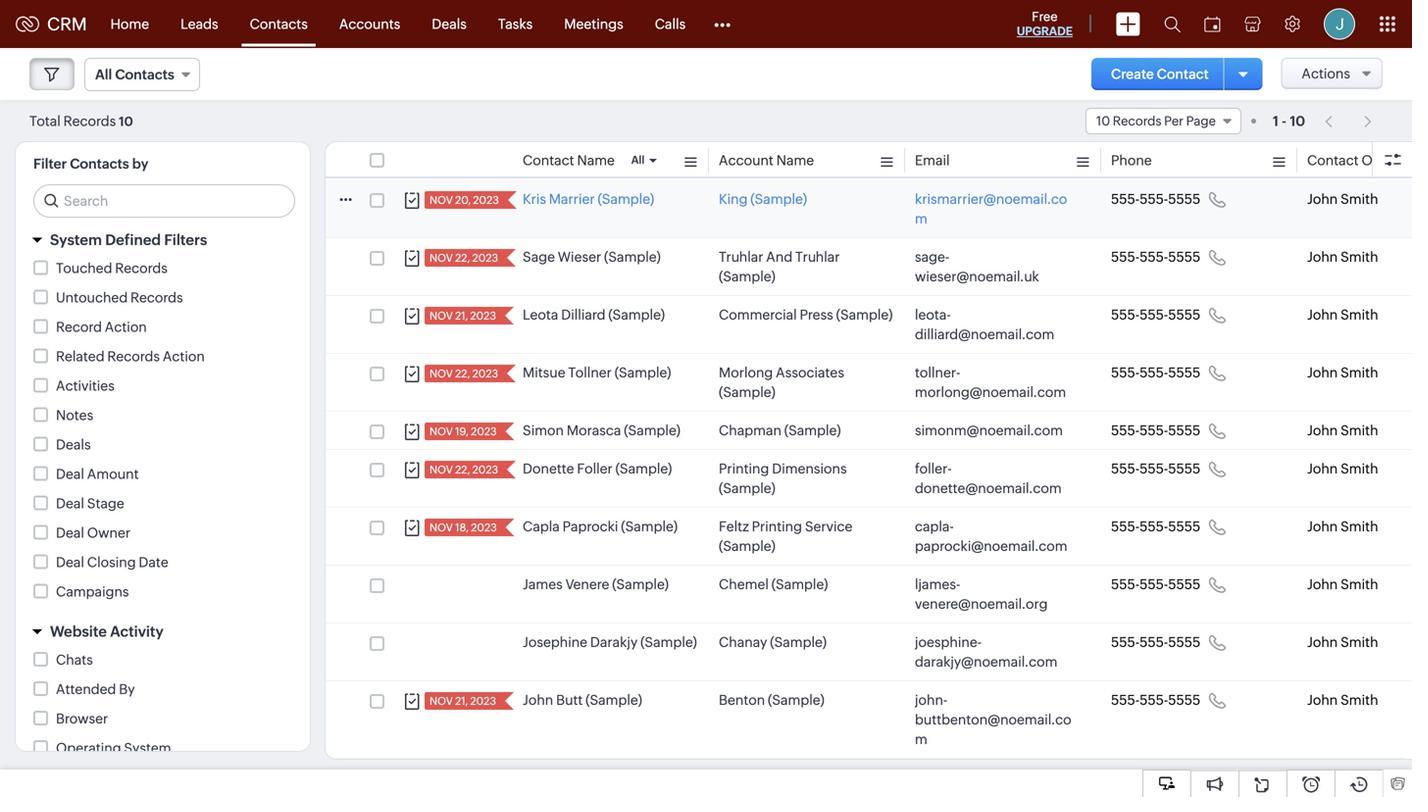 Task type: describe. For each thing, give the bounding box(es) containing it.
john smith for krismarrier@noemail.co m
[[1307, 191, 1379, 207]]

john for m
[[1307, 191, 1338, 207]]

leota- dilliard@noemail.com link
[[915, 305, 1072, 344]]

nov 20, 2023 link
[[425, 191, 501, 209]]

john smith for simonm@noemail.com
[[1307, 423, 1379, 438]]

555-555-5555 for foller- donette@noemail.com
[[1111, 461, 1201, 477]]

leota
[[523, 307, 558, 323]]

555-555-5555 for tollner- morlong@noemail.com
[[1111, 365, 1201, 381]]

contact name
[[523, 153, 615, 168]]

tollner- morlong@noemail.com
[[915, 365, 1066, 400]]

related records action
[[56, 349, 205, 364]]

website activity
[[50, 623, 164, 640]]

1 truhlar from the left
[[719, 249, 764, 265]]

attended
[[56, 682, 116, 697]]

krismarrier@noemail.co m link
[[915, 189, 1072, 229]]

5555 for simonm@noemail.com
[[1168, 423, 1201, 438]]

create
[[1111, 66, 1154, 82]]

darakjy@noemail.com
[[915, 654, 1058, 670]]

records for untouched
[[130, 290, 183, 306]]

(sample) inside morlong associates (sample)
[[719, 384, 776, 400]]

Search text field
[[34, 185, 294, 217]]

morlong
[[719, 365, 773, 381]]

sage wieser (sample)
[[523, 249, 661, 265]]

associates
[[776, 365, 844, 381]]

22, for donette
[[455, 464, 470, 476]]

operating system
[[56, 741, 171, 756]]

All Contacts field
[[84, 58, 200, 91]]

service
[[805, 519, 853, 535]]

2023 for donette
[[472, 464, 498, 476]]

555-555-5555 for leota- dilliard@noemail.com
[[1111, 307, 1201, 323]]

owner for contact owner
[[1362, 153, 1405, 168]]

leota dilliard (sample)
[[523, 307, 665, 323]]

chemel
[[719, 577, 769, 592]]

(sample) inside printing dimensions (sample)
[[719, 481, 776, 496]]

feltz
[[719, 519, 749, 535]]

josephine
[[523, 635, 588, 650]]

deal for deal owner
[[56, 525, 84, 541]]

john smith for capla- paprocki@noemail.com
[[1307, 519, 1379, 535]]

nov for sage wieser (sample)
[[430, 252, 453, 264]]

nov 22, 2023 link for donette
[[425, 461, 500, 479]]

nov 21, 2023 for john butt (sample)
[[430, 695, 496, 708]]

contacts link
[[234, 0, 324, 48]]

smith for simonm@noemail.com
[[1341, 423, 1379, 438]]

records for related
[[107, 349, 160, 364]]

deal for deal amount
[[56, 466, 84, 482]]

(sample) right foller
[[616, 461, 672, 477]]

account
[[719, 153, 774, 168]]

john for paprocki@noemail.com
[[1307, 519, 1338, 535]]

benton (sample) link
[[719, 691, 825, 710]]

22, for sage
[[455, 252, 470, 264]]

simonm@noemail.com
[[915, 423, 1063, 438]]

record action
[[56, 319, 147, 335]]

sage- wieser@noemail.uk
[[915, 249, 1039, 284]]

1 vertical spatial action
[[163, 349, 205, 364]]

tollner-
[[915, 365, 961, 381]]

nov 21, 2023 for leota dilliard (sample)
[[430, 310, 496, 322]]

operating
[[56, 741, 121, 756]]

555-555-5555 for john- buttbenton@noemail.co m
[[1111, 692, 1201, 708]]

chanay (sample) link
[[719, 633, 827, 652]]

deals inside deals link
[[432, 16, 467, 32]]

deal for deal closing date
[[56, 555, 84, 570]]

john smith for sage- wieser@noemail.uk
[[1307, 249, 1379, 265]]

(sample) right butt
[[586, 692, 642, 708]]

home
[[110, 16, 149, 32]]

untouched records
[[56, 290, 183, 306]]

all for all
[[631, 154, 645, 166]]

m inside the john- buttbenton@noemail.co m
[[915, 732, 928, 747]]

james
[[523, 577, 563, 592]]

benton
[[719, 692, 765, 708]]

john for buttbenton@noemail.co
[[1307, 692, 1338, 708]]

(sample) right dilliard
[[608, 307, 665, 323]]

smith for capla- paprocki@noemail.com
[[1341, 519, 1379, 535]]

555-555-5555 for capla- paprocki@noemail.com
[[1111, 519, 1201, 535]]

touched records
[[56, 260, 168, 276]]

contact owner
[[1307, 153, 1405, 168]]

john for venere@noemail.org
[[1307, 577, 1338, 592]]

555-555-5555 for simonm@noemail.com
[[1111, 423, 1201, 438]]

meetings
[[564, 16, 624, 32]]

nov 20, 2023
[[430, 194, 499, 206]]

nov for kris marrier (sample)
[[430, 194, 453, 206]]

contact for contact owner
[[1307, 153, 1359, 168]]

foller-
[[915, 461, 952, 477]]

nov 21, 2023 link for leota
[[425, 307, 498, 325]]

mitsue tollner (sample)
[[523, 365, 671, 381]]

10 for total records 10
[[119, 114, 133, 129]]

create contact
[[1111, 66, 1209, 82]]

nov 19, 2023 link
[[425, 423, 499, 440]]

2023 for simon
[[471, 426, 497, 438]]

2023 for kris
[[473, 194, 499, 206]]

calls link
[[639, 0, 702, 48]]

smith for ljames- venere@noemail.org
[[1341, 577, 1379, 592]]

feltz printing service (sample) link
[[719, 517, 896, 556]]

(sample) inside "link"
[[612, 577, 669, 592]]

1 vertical spatial deals
[[56, 437, 91, 453]]

morlong@noemail.com
[[915, 384, 1066, 400]]

tollner
[[568, 365, 612, 381]]

-
[[1282, 113, 1287, 129]]

john smith for joesphine- darakjy@noemail.com
[[1307, 635, 1379, 650]]

capla
[[523, 519, 560, 535]]

printing inside feltz printing service (sample)
[[752, 519, 802, 535]]

create menu image
[[1116, 12, 1141, 36]]

tasks link
[[482, 0, 549, 48]]

john- buttbenton@noemail.co m
[[915, 692, 1072, 747]]

2023 for john
[[470, 695, 496, 708]]

name for account name
[[777, 153, 814, 168]]

1
[[1273, 113, 1279, 129]]

by
[[119, 682, 135, 697]]

5555 for ljames- venere@noemail.org
[[1168, 577, 1201, 592]]

nov for donette foller (sample)
[[430, 464, 453, 476]]

ljames-
[[915, 577, 961, 592]]

search image
[[1164, 16, 1181, 32]]

nov 19, 2023
[[430, 426, 497, 438]]

owner for deal owner
[[87, 525, 131, 541]]

total records 10
[[29, 113, 133, 129]]

smith for krismarrier@noemail.co m
[[1341, 191, 1379, 207]]

sage-
[[915, 249, 950, 265]]

simon morasca (sample)
[[523, 423, 681, 438]]

create menu element
[[1104, 0, 1152, 48]]

accounts link
[[324, 0, 416, 48]]

smith for tollner- morlong@noemail.com
[[1341, 365, 1379, 381]]

5555 for capla- paprocki@noemail.com
[[1168, 519, 1201, 535]]

morasca
[[567, 423, 621, 438]]

truhlar and truhlar (sample) link
[[719, 247, 896, 286]]

system defined filters
[[50, 231, 207, 249]]

joesphine-
[[915, 635, 982, 650]]

john smith for ljames- venere@noemail.org
[[1307, 577, 1379, 592]]

deal owner
[[56, 525, 131, 541]]

printing inside printing dimensions (sample)
[[719, 461, 769, 477]]

records for 10
[[1113, 114, 1162, 128]]

john for dilliard@noemail.com
[[1307, 307, 1338, 323]]

john smith for tollner- morlong@noemail.com
[[1307, 365, 1379, 381]]

accounts
[[339, 16, 400, 32]]

name for contact name
[[577, 153, 615, 168]]

2 truhlar from the left
[[796, 249, 840, 265]]

smith for foller- donette@noemail.com
[[1341, 461, 1379, 477]]

press
[[800, 307, 834, 323]]

10 Records Per Page field
[[1086, 108, 1242, 134]]

sage
[[523, 249, 555, 265]]

defined
[[105, 231, 161, 249]]

2023 for leota
[[470, 310, 496, 322]]

smith for john- buttbenton@noemail.co m
[[1341, 692, 1379, 708]]

chemel (sample)
[[719, 577, 828, 592]]

smith for sage- wieser@noemail.uk
[[1341, 249, 1379, 265]]

website
[[50, 623, 107, 640]]

10 inside field
[[1097, 114, 1110, 128]]

related
[[56, 349, 105, 364]]

nov 22, 2023 for donette foller (sample)
[[430, 464, 498, 476]]

truhlar and truhlar (sample)
[[719, 249, 840, 284]]

free
[[1032, 9, 1058, 24]]

0 vertical spatial contacts
[[250, 16, 308, 32]]

deal stage
[[56, 496, 124, 512]]

calendar image
[[1204, 16, 1221, 32]]

commercial press (sample)
[[719, 307, 893, 323]]

website activity button
[[16, 615, 310, 649]]

foller- donette@noemail.com
[[915, 461, 1062, 496]]

system inside system defined filters dropdown button
[[50, 231, 102, 249]]

nov for mitsue tollner (sample)
[[430, 368, 453, 380]]

5555 for sage- wieser@noemail.uk
[[1168, 249, 1201, 265]]

john for donette@noemail.com
[[1307, 461, 1338, 477]]

phone
[[1111, 153, 1152, 168]]



Task type: vqa. For each thing, say whether or not it's contained in the screenshot.


Task type: locate. For each thing, give the bounding box(es) containing it.
nov for john butt (sample)
[[430, 695, 453, 708]]

contacts down home
[[115, 67, 174, 82]]

nov 22, 2023 link for sage
[[425, 249, 500, 267]]

2 vertical spatial nov 22, 2023 link
[[425, 461, 500, 479]]

0 vertical spatial all
[[95, 67, 112, 82]]

0 vertical spatial 21,
[[455, 310, 468, 322]]

name right account
[[777, 153, 814, 168]]

1 vertical spatial 21,
[[455, 695, 468, 708]]

logo image
[[16, 16, 39, 32]]

(sample) right benton on the bottom right
[[768, 692, 825, 708]]

2 nov 22, 2023 from the top
[[430, 368, 498, 380]]

0 vertical spatial nov 22, 2023
[[430, 252, 498, 264]]

3 22, from the top
[[455, 464, 470, 476]]

nov 22, 2023 link up nov 19, 2023 link on the bottom of page
[[425, 365, 500, 383]]

john for wieser@noemail.uk
[[1307, 249, 1338, 265]]

0 horizontal spatial action
[[105, 319, 147, 335]]

5555 for krismarrier@noemail.co m
[[1168, 191, 1201, 207]]

contacts left by
[[70, 156, 129, 172]]

1 horizontal spatial truhlar
[[796, 249, 840, 265]]

22, up nov 19, 2023 link on the bottom of page
[[455, 368, 470, 380]]

9 john smith from the top
[[1307, 635, 1379, 650]]

1 nov 21, 2023 from the top
[[430, 310, 496, 322]]

0 vertical spatial owner
[[1362, 153, 1405, 168]]

commercial
[[719, 307, 797, 323]]

10 records per page
[[1097, 114, 1216, 128]]

1 john smith from the top
[[1307, 191, 1379, 207]]

nov 22, 2023 link down 19,
[[425, 461, 500, 479]]

contact down actions
[[1307, 153, 1359, 168]]

simon morasca (sample) link
[[523, 421, 681, 440]]

buttbenton@noemail.co
[[915, 712, 1072, 728]]

2023 left leota
[[470, 310, 496, 322]]

john-
[[915, 692, 948, 708]]

10 for 1 - 10
[[1290, 113, 1306, 129]]

0 vertical spatial deals
[[432, 16, 467, 32]]

chapman (sample) link
[[719, 421, 841, 440]]

all
[[95, 67, 112, 82], [631, 154, 645, 166]]

1 m from the top
[[915, 211, 928, 227]]

nov 22, 2023 link down 20,
[[425, 249, 500, 267]]

2023 for mitsue
[[472, 368, 498, 380]]

10 smith from the top
[[1341, 692, 1379, 708]]

2023 right 20,
[[473, 194, 499, 206]]

5555 for john- buttbenton@noemail.co m
[[1168, 692, 1201, 708]]

wieser@noemail.uk
[[915, 269, 1039, 284]]

activity
[[110, 623, 164, 640]]

0 vertical spatial action
[[105, 319, 147, 335]]

leota- dilliard@noemail.com
[[915, 307, 1055, 342]]

smith
[[1341, 191, 1379, 207], [1341, 249, 1379, 265], [1341, 307, 1379, 323], [1341, 365, 1379, 381], [1341, 423, 1379, 438], [1341, 461, 1379, 477], [1341, 519, 1379, 535], [1341, 577, 1379, 592], [1341, 635, 1379, 650], [1341, 692, 1379, 708]]

0 vertical spatial printing
[[719, 461, 769, 477]]

records up filter contacts by
[[63, 113, 116, 129]]

2 nov 21, 2023 link from the top
[[425, 692, 498, 710]]

foller
[[577, 461, 613, 477]]

deals link
[[416, 0, 482, 48]]

contacts inside field
[[115, 67, 174, 82]]

1 deal from the top
[[56, 466, 84, 482]]

10 inside total records 10
[[119, 114, 133, 129]]

2023 for sage
[[472, 252, 498, 264]]

4 deal from the top
[[56, 555, 84, 570]]

4 555-555-5555 from the top
[[1111, 365, 1201, 381]]

1 nov from the top
[[430, 194, 453, 206]]

0 horizontal spatial contact
[[523, 153, 574, 168]]

555-555-5555
[[1111, 191, 1201, 207], [1111, 249, 1201, 265], [1111, 307, 1201, 323], [1111, 365, 1201, 381], [1111, 423, 1201, 438], [1111, 461, 1201, 477], [1111, 519, 1201, 535], [1111, 577, 1201, 592], [1111, 635, 1201, 650], [1111, 692, 1201, 708]]

search element
[[1152, 0, 1193, 48]]

(sample) right wieser
[[604, 249, 661, 265]]

sage wieser (sample) link
[[523, 247, 661, 267]]

records inside 10 records per page field
[[1113, 114, 1162, 128]]

records left per
[[1113, 114, 1162, 128]]

john smith for foller- donette@noemail.com
[[1307, 461, 1379, 477]]

crm
[[47, 14, 87, 34]]

(sample)
[[598, 191, 654, 207], [751, 191, 807, 207], [604, 249, 661, 265], [719, 269, 776, 284], [608, 307, 665, 323], [836, 307, 893, 323], [615, 365, 671, 381], [719, 384, 776, 400], [624, 423, 681, 438], [784, 423, 841, 438], [616, 461, 672, 477], [719, 481, 776, 496], [621, 519, 678, 535], [719, 538, 776, 554], [612, 577, 669, 592], [772, 577, 828, 592], [641, 635, 697, 650], [770, 635, 827, 650], [586, 692, 642, 708], [768, 692, 825, 708]]

2023 inside nov 19, 2023 link
[[471, 426, 497, 438]]

555-555-5555 for ljames- venere@noemail.org
[[1111, 577, 1201, 592]]

4 smith from the top
[[1341, 365, 1379, 381]]

navigation
[[1315, 107, 1383, 135]]

all for all contacts
[[95, 67, 112, 82]]

7 smith from the top
[[1341, 519, 1379, 535]]

contact for contact name
[[523, 153, 574, 168]]

josephine darakjy (sample) link
[[523, 633, 697, 652]]

2023 left butt
[[470, 695, 496, 708]]

19,
[[455, 426, 469, 438]]

contacts for all contacts
[[115, 67, 174, 82]]

5555 for foller- donette@noemail.com
[[1168, 461, 1201, 477]]

mitsue tollner (sample) link
[[523, 363, 671, 383]]

5 nov from the top
[[430, 426, 453, 438]]

0 horizontal spatial deals
[[56, 437, 91, 453]]

nov
[[430, 194, 453, 206], [430, 252, 453, 264], [430, 310, 453, 322], [430, 368, 453, 380], [430, 426, 453, 438], [430, 464, 453, 476], [430, 522, 453, 534], [430, 695, 453, 708]]

0 horizontal spatial truhlar
[[719, 249, 764, 265]]

1 21, from the top
[[455, 310, 468, 322]]

1 horizontal spatial 10
[[1097, 114, 1110, 128]]

555-555-5555 for krismarrier@noemail.co m
[[1111, 191, 1201, 207]]

3 nov 22, 2023 from the top
[[430, 464, 498, 476]]

nov for simon morasca (sample)
[[430, 426, 453, 438]]

contact inside button
[[1157, 66, 1209, 82]]

all up total records 10
[[95, 67, 112, 82]]

row group containing kris marrier (sample)
[[326, 180, 1412, 759]]

1 name from the left
[[577, 153, 615, 168]]

10 left per
[[1097, 114, 1110, 128]]

simonm@noemail.com link
[[915, 421, 1063, 440]]

5 555-555-5555 from the top
[[1111, 423, 1201, 438]]

2 vertical spatial 22,
[[455, 464, 470, 476]]

10 right -
[[1290, 113, 1306, 129]]

2 horizontal spatial 10
[[1290, 113, 1306, 129]]

chanay
[[719, 635, 767, 650]]

records for total
[[63, 113, 116, 129]]

nov 22, 2023 down nov 19, 2023
[[430, 464, 498, 476]]

capla-
[[915, 519, 954, 535]]

krismarrier@noemail.co
[[915, 191, 1068, 207]]

(sample) down feltz printing service (sample) link
[[772, 577, 828, 592]]

0 horizontal spatial 10
[[119, 114, 133, 129]]

truhlar left and
[[719, 249, 764, 265]]

2023 inside nov 18, 2023 link
[[471, 522, 497, 534]]

m down john-
[[915, 732, 928, 747]]

2 nov 21, 2023 from the top
[[430, 695, 496, 708]]

(sample) down account name
[[751, 191, 807, 207]]

22, down 20,
[[455, 252, 470, 264]]

9 555-555-5555 from the top
[[1111, 635, 1201, 650]]

(sample) right morasca
[[624, 423, 681, 438]]

0 vertical spatial system
[[50, 231, 102, 249]]

chemel (sample) link
[[719, 575, 828, 594]]

marrier
[[549, 191, 595, 207]]

7 555-555-5555 from the top
[[1111, 519, 1201, 535]]

truhlar right and
[[796, 249, 840, 265]]

deal up deal stage
[[56, 466, 84, 482]]

21,
[[455, 310, 468, 322], [455, 695, 468, 708]]

1 vertical spatial nov 22, 2023
[[430, 368, 498, 380]]

10 555-555-5555 from the top
[[1111, 692, 1201, 708]]

0 vertical spatial nov 21, 2023 link
[[425, 307, 498, 325]]

deals left the tasks link
[[432, 16, 467, 32]]

donette@noemail.com
[[915, 481, 1062, 496]]

2 horizontal spatial contact
[[1307, 153, 1359, 168]]

0 horizontal spatial system
[[50, 231, 102, 249]]

contacts
[[250, 16, 308, 32], [115, 67, 174, 82], [70, 156, 129, 172]]

contact
[[1157, 66, 1209, 82], [523, 153, 574, 168], [1307, 153, 1359, 168]]

(sample) inside truhlar and truhlar (sample)
[[719, 269, 776, 284]]

21, for leota
[[455, 310, 468, 322]]

deals down notes
[[56, 437, 91, 453]]

records for touched
[[115, 260, 168, 276]]

0 vertical spatial nov 21, 2023
[[430, 310, 496, 322]]

2023 down nov 19, 2023
[[472, 464, 498, 476]]

1 nov 21, 2023 link from the top
[[425, 307, 498, 325]]

deal amount
[[56, 466, 139, 482]]

4 5555 from the top
[[1168, 365, 1201, 381]]

(sample) down the "feltz"
[[719, 538, 776, 554]]

nov 21, 2023 link for john
[[425, 692, 498, 710]]

deal down deal stage
[[56, 525, 84, 541]]

(sample) right marrier
[[598, 191, 654, 207]]

row group
[[326, 180, 1412, 759]]

john smith for leota- dilliard@noemail.com
[[1307, 307, 1379, 323]]

2 22, from the top
[[455, 368, 470, 380]]

2 smith from the top
[[1341, 249, 1379, 265]]

9 smith from the top
[[1341, 635, 1379, 650]]

system up touched
[[50, 231, 102, 249]]

profile element
[[1312, 0, 1367, 48]]

james venere (sample)
[[523, 577, 669, 592]]

10 5555 from the top
[[1168, 692, 1201, 708]]

555-555-5555 for joesphine- darakjy@noemail.com
[[1111, 635, 1201, 650]]

attended by
[[56, 682, 135, 697]]

(sample) right darakjy
[[641, 635, 697, 650]]

3 john smith from the top
[[1307, 307, 1379, 323]]

wieser
[[558, 249, 601, 265]]

chapman (sample)
[[719, 423, 841, 438]]

printing down chapman
[[719, 461, 769, 477]]

555-
[[1111, 191, 1140, 207], [1140, 191, 1168, 207], [1111, 249, 1140, 265], [1140, 249, 1168, 265], [1111, 307, 1140, 323], [1140, 307, 1168, 323], [1111, 365, 1140, 381], [1140, 365, 1168, 381], [1111, 423, 1140, 438], [1140, 423, 1168, 438], [1111, 461, 1140, 477], [1140, 461, 1168, 477], [1111, 519, 1140, 535], [1140, 519, 1168, 535], [1111, 577, 1140, 592], [1140, 577, 1168, 592], [1111, 635, 1140, 650], [1140, 635, 1168, 650], [1111, 692, 1140, 708], [1140, 692, 1168, 708]]

capla paprocki (sample)
[[523, 519, 678, 535]]

contact up kris
[[523, 153, 574, 168]]

4 john smith from the top
[[1307, 365, 1379, 381]]

nov for capla paprocki (sample)
[[430, 522, 453, 534]]

1 vertical spatial owner
[[87, 525, 131, 541]]

1 horizontal spatial owner
[[1362, 153, 1405, 168]]

1 vertical spatial system
[[124, 741, 171, 756]]

deal for deal stage
[[56, 496, 84, 512]]

untouched
[[56, 290, 128, 306]]

nov 22, 2023 for mitsue tollner (sample)
[[430, 368, 498, 380]]

capla paprocki (sample) link
[[523, 517, 678, 537]]

john for morlong@noemail.com
[[1307, 365, 1338, 381]]

1 horizontal spatial action
[[163, 349, 205, 364]]

2 555-555-5555 from the top
[[1111, 249, 1201, 265]]

(sample) right venere
[[612, 577, 669, 592]]

contacts right the leads
[[250, 16, 308, 32]]

filter
[[33, 156, 67, 172]]

1 vertical spatial nov 22, 2023 link
[[425, 365, 500, 383]]

m up sage-
[[915, 211, 928, 227]]

calls
[[655, 16, 686, 32]]

1 555-555-5555 from the top
[[1111, 191, 1201, 207]]

page
[[1186, 114, 1216, 128]]

0 horizontal spatial all
[[95, 67, 112, 82]]

0 horizontal spatial name
[[577, 153, 615, 168]]

2023 left sage
[[472, 252, 498, 264]]

Other Modules field
[[702, 8, 744, 40]]

2023 right 19,
[[471, 426, 497, 438]]

1 horizontal spatial contact
[[1157, 66, 1209, 82]]

profile image
[[1324, 8, 1356, 40]]

1 vertical spatial nov 21, 2023
[[430, 695, 496, 708]]

5 5555 from the top
[[1168, 423, 1201, 438]]

deal up the "campaigns"
[[56, 555, 84, 570]]

nov 22, 2023 link
[[425, 249, 500, 267], [425, 365, 500, 383], [425, 461, 500, 479]]

2 name from the left
[[777, 153, 814, 168]]

9 5555 from the top
[[1168, 635, 1201, 650]]

ljames- venere@noemail.org
[[915, 577, 1048, 612]]

5 smith from the top
[[1341, 423, 1379, 438]]

contacts for filter contacts by
[[70, 156, 129, 172]]

2023 for capla
[[471, 522, 497, 534]]

0 horizontal spatial owner
[[87, 525, 131, 541]]

leads
[[181, 16, 218, 32]]

5555 for leota- dilliard@noemail.com
[[1168, 307, 1201, 323]]

nov 18, 2023
[[430, 522, 497, 534]]

chats
[[56, 652, 93, 668]]

butt
[[556, 692, 583, 708]]

6 555-555-5555 from the top
[[1111, 461, 1201, 477]]

dimensions
[[772, 461, 847, 477]]

1 5555 from the top
[[1168, 191, 1201, 207]]

4 nov from the top
[[430, 368, 453, 380]]

benton (sample)
[[719, 692, 825, 708]]

contact up per
[[1157, 66, 1209, 82]]

18,
[[455, 522, 469, 534]]

(sample) right tollner
[[615, 365, 671, 381]]

meetings link
[[549, 0, 639, 48]]

(sample) down morlong
[[719, 384, 776, 400]]

3 555-555-5555 from the top
[[1111, 307, 1201, 323]]

home link
[[95, 0, 165, 48]]

2 nov from the top
[[430, 252, 453, 264]]

nov 22, 2023 up nov 19, 2023 link on the bottom of page
[[430, 368, 498, 380]]

2023 right 18,
[[471, 522, 497, 534]]

nov 22, 2023 for sage wieser (sample)
[[430, 252, 498, 264]]

nov for leota dilliard (sample)
[[430, 310, 453, 322]]

all inside field
[[95, 67, 112, 82]]

records down record action
[[107, 349, 160, 364]]

8 john smith from the top
[[1307, 577, 1379, 592]]

1 vertical spatial all
[[631, 154, 645, 166]]

3 smith from the top
[[1341, 307, 1379, 323]]

555-555-5555 for sage- wieser@noemail.uk
[[1111, 249, 1201, 265]]

paprocki
[[563, 519, 618, 535]]

upgrade
[[1017, 25, 1073, 38]]

6 john smith from the top
[[1307, 461, 1379, 477]]

8 5555 from the top
[[1168, 577, 1201, 592]]

printing right the "feltz"
[[752, 519, 802, 535]]

records down defined
[[115, 260, 168, 276]]

1 vertical spatial contacts
[[115, 67, 174, 82]]

name up kris marrier (sample)
[[577, 153, 615, 168]]

2 nov 22, 2023 link from the top
[[425, 365, 500, 383]]

7 5555 from the top
[[1168, 519, 1201, 535]]

2 21, from the top
[[455, 695, 468, 708]]

1 horizontal spatial system
[[124, 741, 171, 756]]

(sample) right chanay
[[770, 635, 827, 650]]

1 vertical spatial printing
[[752, 519, 802, 535]]

action up related records action
[[105, 319, 147, 335]]

5555 for tollner- morlong@noemail.com
[[1168, 365, 1201, 381]]

10 up by
[[119, 114, 133, 129]]

1 vertical spatial m
[[915, 732, 928, 747]]

deal left "stage"
[[56, 496, 84, 512]]

create contact button
[[1092, 58, 1229, 90]]

records down touched records
[[130, 290, 183, 306]]

(sample) down and
[[719, 269, 776, 284]]

5 john smith from the top
[[1307, 423, 1379, 438]]

1 horizontal spatial deals
[[432, 16, 467, 32]]

3 deal from the top
[[56, 525, 84, 541]]

1 vertical spatial 22,
[[455, 368, 470, 380]]

action down untouched records
[[163, 349, 205, 364]]

chanay (sample)
[[719, 635, 827, 650]]

0 vertical spatial nov 22, 2023 link
[[425, 249, 500, 267]]

donette foller (sample) link
[[523, 459, 672, 479]]

filters
[[164, 231, 207, 249]]

1 vertical spatial nov 21, 2023 link
[[425, 692, 498, 710]]

1 22, from the top
[[455, 252, 470, 264]]

2 vertical spatial nov 22, 2023
[[430, 464, 498, 476]]

22, down nov 19, 2023
[[455, 464, 470, 476]]

2023
[[473, 194, 499, 206], [472, 252, 498, 264], [470, 310, 496, 322], [472, 368, 498, 380], [471, 426, 497, 438], [472, 464, 498, 476], [471, 522, 497, 534], [470, 695, 496, 708]]

2 vertical spatial contacts
[[70, 156, 129, 172]]

1 nov 22, 2023 link from the top
[[425, 249, 500, 267]]

smith for leota- dilliard@noemail.com
[[1341, 307, 1379, 323]]

(sample) right paprocki
[[621, 519, 678, 535]]

2 deal from the top
[[56, 496, 84, 512]]

8 555-555-5555 from the top
[[1111, 577, 1201, 592]]

nov 22, 2023 link for mitsue
[[425, 365, 500, 383]]

3 5555 from the top
[[1168, 307, 1201, 323]]

1 nov 22, 2023 from the top
[[430, 252, 498, 264]]

2023 left mitsue
[[472, 368, 498, 380]]

john smith for john- buttbenton@noemail.co m
[[1307, 692, 1379, 708]]

john- buttbenton@noemail.co m link
[[915, 691, 1072, 749]]

8 smith from the top
[[1341, 577, 1379, 592]]

5555 for joesphine- darakjy@noemail.com
[[1168, 635, 1201, 650]]

m inside 'krismarrier@noemail.co m'
[[915, 211, 928, 227]]

2023 inside nov 20, 2023 link
[[473, 194, 499, 206]]

21, for john
[[455, 695, 468, 708]]

7 john smith from the top
[[1307, 519, 1379, 535]]

nov 22, 2023 down nov 20, 2023
[[430, 252, 498, 264]]

kris marrier (sample) link
[[523, 189, 654, 209]]

3 nov 22, 2023 link from the top
[[425, 461, 500, 479]]

venere
[[566, 577, 609, 592]]

(sample) inside feltz printing service (sample)
[[719, 538, 776, 554]]

0 vertical spatial 22,
[[455, 252, 470, 264]]

1 smith from the top
[[1341, 191, 1379, 207]]

leads link
[[165, 0, 234, 48]]

system right operating on the bottom of the page
[[124, 741, 171, 756]]

filter contacts by
[[33, 156, 148, 172]]

chapman
[[719, 423, 782, 438]]

king (sample)
[[719, 191, 807, 207]]

john smith
[[1307, 191, 1379, 207], [1307, 249, 1379, 265], [1307, 307, 1379, 323], [1307, 365, 1379, 381], [1307, 423, 1379, 438], [1307, 461, 1379, 477], [1307, 519, 1379, 535], [1307, 577, 1379, 592], [1307, 635, 1379, 650], [1307, 692, 1379, 708]]

6 smith from the top
[[1341, 461, 1379, 477]]

10 john smith from the top
[[1307, 692, 1379, 708]]

1 horizontal spatial name
[[777, 153, 814, 168]]

1 horizontal spatial all
[[631, 154, 645, 166]]

6 5555 from the top
[[1168, 461, 1201, 477]]

0 vertical spatial m
[[915, 211, 928, 227]]

capla- paprocki@noemail.com
[[915, 519, 1068, 554]]

josephine darakjy (sample)
[[523, 635, 697, 650]]

2 m from the top
[[915, 732, 928, 747]]

leota-
[[915, 307, 951, 323]]

6 nov from the top
[[430, 464, 453, 476]]

3 nov from the top
[[430, 310, 453, 322]]

mitsue
[[523, 365, 566, 381]]

2 john smith from the top
[[1307, 249, 1379, 265]]

(sample) up dimensions
[[784, 423, 841, 438]]

22, for mitsue
[[455, 368, 470, 380]]

date
[[139, 555, 168, 570]]

7 nov from the top
[[430, 522, 453, 534]]

8 nov from the top
[[430, 695, 453, 708]]

(sample) up the "feltz"
[[719, 481, 776, 496]]

king
[[719, 191, 748, 207]]

john for darakjy@noemail.com
[[1307, 635, 1338, 650]]

all up kris marrier (sample) link
[[631, 154, 645, 166]]

(sample) right the press
[[836, 307, 893, 323]]

smith for joesphine- darakjy@noemail.com
[[1341, 635, 1379, 650]]

2 5555 from the top
[[1168, 249, 1201, 265]]

john butt (sample) link
[[523, 691, 642, 710]]



